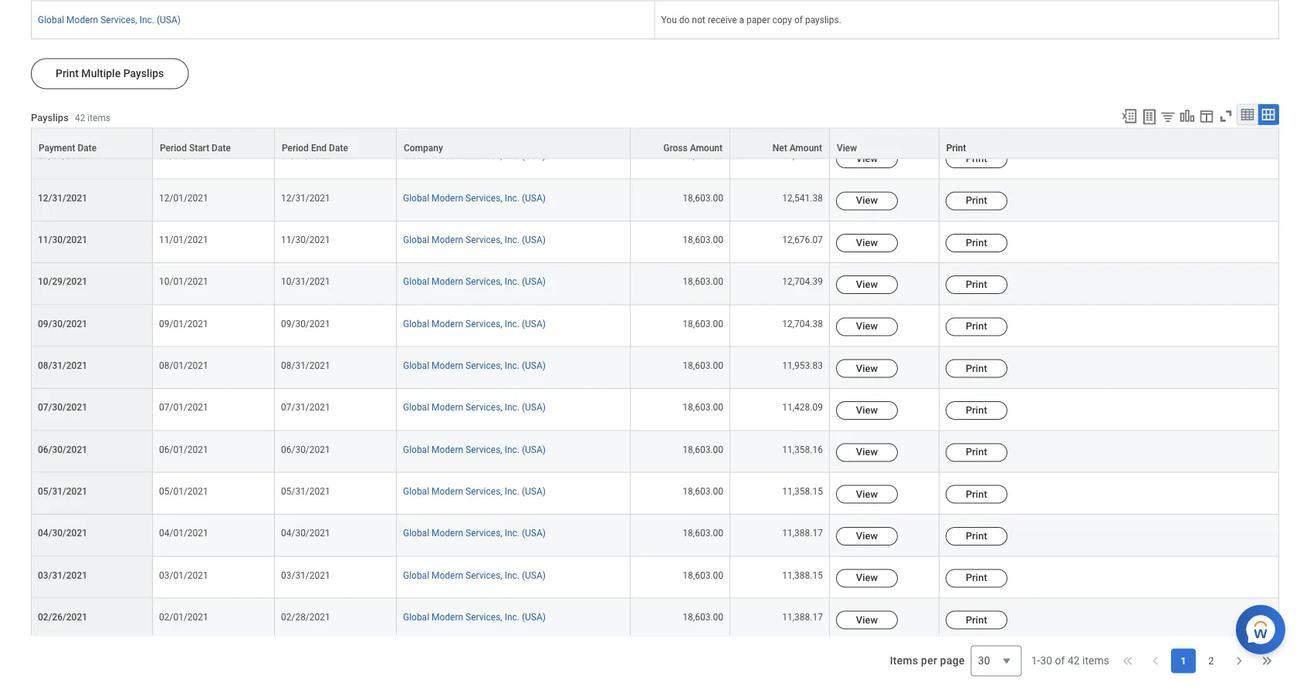 Task type: vqa. For each thing, say whether or not it's contained in the screenshot.


Task type: describe. For each thing, give the bounding box(es) containing it.
2 09/30/2021 from the left
[[281, 319, 330, 330]]

10 print button from the top
[[946, 528, 1008, 547]]

inc. for 02/28/2021
[[505, 613, 520, 624]]

inc. for 07/31/2021
[[505, 403, 520, 414]]

18,603.00 for 02/28/2021
[[683, 613, 724, 624]]

chevron 2x left small image
[[1121, 654, 1136, 670]]

global modern services, inc. (usa) for 01/31/2022
[[403, 151, 546, 162]]

18,603.00 for 01/31/2022
[[683, 151, 724, 162]]

modern for 07/31/2021
[[432, 403, 464, 414]]

12,704.38
[[783, 319, 823, 330]]

02/01/2021
[[159, 613, 208, 624]]

row containing payment date
[[31, 128, 1280, 159]]

services, for 11/30/2021
[[466, 235, 503, 246]]

amount for gross amount
[[690, 143, 723, 154]]

modern for 02/28/2021
[[432, 613, 464, 624]]

inc. for 09/30/2021
[[505, 319, 520, 330]]

global modern services, inc. (usa) for 09/30/2021
[[403, 319, 546, 330]]

2 05/31/2021 from the left
[[281, 487, 330, 498]]

inc. for 05/31/2021
[[505, 487, 520, 498]]

of inside status
[[1056, 656, 1066, 668]]

paper
[[747, 15, 771, 26]]

inc. for 04/30/2021
[[505, 529, 520, 540]]

expand table image
[[1261, 107, 1277, 123]]

18,603.00 for 04/30/2021
[[683, 529, 724, 540]]

services, for 06/30/2021
[[466, 445, 503, 456]]

period for period end date
[[282, 143, 309, 154]]

global modern services, inc. (usa) link for 05/31/2021
[[403, 484, 546, 498]]

3 cell from the left
[[397, 96, 631, 138]]

7 cell from the left
[[940, 96, 1280, 138]]

11,388.17 for 04/30/2021
[[783, 529, 823, 540]]

15 row from the top
[[31, 558, 1280, 600]]

03/01/2021
[[159, 571, 208, 582]]

1 08/31/2021 from the left
[[38, 361, 87, 372]]

global modern services, inc. (usa) for 08/31/2021
[[403, 361, 546, 372]]

payslips.
[[806, 15, 842, 26]]

global modern services, inc. (usa) for 07/31/2021
[[403, 403, 546, 414]]

global for 08/31/2021
[[403, 361, 430, 372]]

(usa) for 04/30/2021
[[522, 529, 546, 540]]

date for period end date
[[329, 143, 348, 154]]

global for 06/30/2021
[[403, 445, 430, 456]]

copy
[[773, 15, 793, 26]]

payslips 42 items
[[31, 112, 111, 124]]

2 06/30/2021 from the left
[[281, 445, 330, 456]]

global modern services, inc. (usa) for 02/28/2021
[[403, 613, 546, 624]]

gross
[[664, 143, 688, 154]]

global modern services, inc. (usa) link for 07/31/2021
[[403, 400, 546, 414]]

table image
[[1241, 107, 1256, 123]]

chevron 2x right small image
[[1260, 654, 1275, 670]]

(usa) for 09/30/2021
[[522, 319, 546, 330]]

date inside "payment date" popup button
[[78, 143, 97, 154]]

services, for 10/31/2021
[[466, 277, 503, 288]]

1 11/30/2021 from the left
[[38, 235, 87, 246]]

services, for 07/31/2021
[[466, 403, 503, 414]]

12 print button from the top
[[946, 612, 1008, 631]]

services, for 05/31/2021
[[466, 487, 503, 498]]

global modern services, inc. (usa) link for 11/30/2021
[[403, 232, 546, 246]]

12/01/2021
[[159, 193, 208, 204]]

9 print button from the top
[[946, 486, 1008, 505]]

7 print button from the top
[[946, 403, 1008, 421]]

8 print button from the top
[[946, 444, 1008, 463]]

global for 10/31/2021
[[403, 277, 430, 288]]

items
[[890, 656, 919, 668]]

1 12/31/2021 from the left
[[38, 193, 87, 204]]

global modern services, inc. (usa) link for 01/31/2022
[[403, 148, 546, 162]]

18,603.00 for 07/31/2021
[[683, 403, 724, 414]]

global modern services, inc. (usa) for 05/31/2021
[[403, 487, 546, 498]]

01/01/2022
[[159, 151, 208, 162]]

(usa) for 11/30/2021
[[522, 235, 546, 246]]

11 row from the top
[[31, 390, 1280, 432]]

2 print button from the top
[[946, 193, 1008, 211]]

2 view button from the top
[[837, 193, 898, 211]]

page
[[941, 656, 965, 668]]

fullscreen image
[[1218, 108, 1235, 125]]

11,358.16 for 01/31/2022
[[783, 151, 823, 162]]

1-30 of 42 items status
[[1032, 654, 1110, 670]]

global modern services, inc. (usa) link for 10/31/2021
[[403, 274, 546, 288]]

07/30/2021
[[38, 403, 87, 414]]

6 cell from the left
[[830, 96, 940, 138]]

3 print button from the top
[[946, 235, 1008, 253]]

modern for 10/31/2021
[[432, 277, 464, 288]]

(usa) for 01/31/2022
[[522, 151, 546, 162]]

1 cell from the left
[[153, 96, 275, 138]]

11 print button from the top
[[946, 570, 1008, 589]]

row containing global modern services, inc. (usa)
[[31, 2, 1280, 39]]

gross amount button
[[631, 129, 730, 158]]

5 cell from the left
[[731, 96, 830, 138]]

multiple
[[81, 68, 121, 80]]

2 03/31/2021 from the left
[[281, 571, 330, 582]]

2 11/30/2021 from the left
[[281, 235, 330, 246]]

modern for 08/31/2021
[[432, 361, 464, 372]]

modern for 11/30/2021
[[432, 235, 464, 246]]

1 09/30/2021 from the left
[[38, 319, 87, 330]]

42 inside payslips 42 items
[[75, 113, 85, 124]]

08/01/2021
[[159, 361, 208, 372]]

click to view/edit grid preferences image
[[1199, 108, 1216, 125]]

print multiple payslips
[[56, 68, 164, 80]]

print button
[[940, 129, 1279, 158]]

chevron left small image
[[1149, 654, 1164, 670]]

(usa) for 10/31/2021
[[522, 277, 546, 288]]

3 row from the top
[[31, 96, 1280, 138]]

global for 11/30/2021
[[403, 235, 430, 246]]

period start date button
[[153, 129, 274, 158]]

8 view button from the top
[[837, 444, 898, 463]]

16 row from the top
[[31, 600, 1280, 642]]

items per page element
[[888, 637, 1023, 680]]

2 04/30/2021 from the left
[[281, 529, 330, 540]]

you do not receive a paper copy of payslips.
[[662, 15, 842, 26]]

global for 04/30/2021
[[403, 529, 430, 540]]

02/28/2021
[[281, 613, 330, 624]]

2 button
[[1200, 650, 1224, 674]]

5 row from the top
[[31, 138, 1280, 180]]

10 view button from the top
[[837, 528, 898, 547]]

(usa) for 03/31/2021
[[522, 571, 546, 582]]

per
[[922, 656, 938, 668]]

global for 09/30/2021
[[403, 319, 430, 330]]

services, for 09/30/2021
[[466, 319, 503, 330]]

a
[[740, 15, 745, 26]]

period end date button
[[275, 129, 396, 158]]

(usa) for 05/31/2021
[[522, 487, 546, 498]]

(usa) for 07/31/2021
[[522, 403, 546, 414]]

7 row from the top
[[31, 222, 1280, 264]]

2
[[1209, 656, 1215, 668]]

42 inside status
[[1068, 656, 1080, 668]]

6 print button from the top
[[946, 361, 1008, 379]]

02/26/2021
[[38, 613, 87, 624]]

expand/collapse chart image
[[1180, 108, 1197, 125]]

12,676.07
[[783, 235, 823, 246]]

04/01/2021
[[159, 529, 208, 540]]

0 horizontal spatial payslips
[[31, 112, 69, 124]]

select to filter grid data image
[[1160, 109, 1177, 125]]

2 column header from the left
[[655, 0, 1280, 2]]

print inside popup button
[[947, 143, 967, 154]]

9 row from the top
[[31, 306, 1280, 348]]

global modern services, inc. (usa) link for 06/30/2021
[[403, 442, 546, 456]]

10/31/2021
[[281, 277, 330, 288]]

5 view button from the top
[[837, 319, 898, 337]]

10 row from the top
[[31, 348, 1280, 390]]

7 view button from the top
[[837, 403, 898, 421]]

6 row from the top
[[31, 180, 1280, 222]]

global modern services, inc. (usa) link for 12/31/2021
[[403, 190, 546, 204]]

global for 12/31/2021
[[403, 193, 430, 204]]

receive
[[708, 15, 737, 26]]

1 view button from the top
[[837, 151, 898, 169]]

view button
[[830, 129, 939, 158]]



Task type: locate. For each thing, give the bounding box(es) containing it.
11/30/2021 up "10/31/2021"
[[281, 235, 330, 246]]

items inside status
[[1083, 656, 1110, 668]]

inc. for 03/31/2021
[[505, 571, 520, 582]]

3 view button from the top
[[837, 235, 898, 253]]

(usa) for 06/30/2021
[[522, 445, 546, 456]]

items inside payslips 42 items
[[88, 113, 111, 124]]

global for 01/31/2022
[[403, 151, 430, 162]]

7 18,603.00 from the top
[[683, 403, 724, 414]]

1 horizontal spatial 09/30/2021
[[281, 319, 330, 330]]

1 date from the left
[[78, 143, 97, 154]]

0 vertical spatial 11,358.16
[[783, 151, 823, 162]]

do
[[680, 15, 690, 26]]

05/01/2021
[[159, 487, 208, 498]]

(usa) for 08/31/2021
[[522, 361, 546, 372]]

modern for 01/31/2022
[[432, 151, 464, 162]]

08/31/2021 up 07/31/2021
[[281, 361, 330, 372]]

amount inside popup button
[[790, 143, 823, 154]]

payment
[[39, 143, 75, 154]]

18,603.00 for 03/31/2021
[[683, 571, 724, 582]]

11/30/2021
[[38, 235, 87, 246], [281, 235, 330, 246]]

inc.
[[140, 15, 155, 26], [505, 151, 520, 162], [505, 193, 520, 204], [505, 235, 520, 246], [505, 277, 520, 288], [505, 319, 520, 330], [505, 361, 520, 372], [505, 403, 520, 414], [505, 445, 520, 456], [505, 487, 520, 498], [505, 529, 520, 540], [505, 571, 520, 582], [505, 613, 520, 624]]

end
[[311, 143, 327, 154]]

1 amount from the left
[[690, 143, 723, 154]]

items left the "chevron 2x left small" image
[[1083, 656, 1110, 668]]

1 horizontal spatial items
[[1083, 656, 1110, 668]]

11,358.15
[[783, 487, 823, 498]]

inc. for 11/30/2021
[[505, 235, 520, 246]]

payslips
[[123, 68, 164, 80], [31, 112, 69, 124]]

1 column header from the left
[[31, 0, 655, 2]]

amount right net
[[790, 143, 823, 154]]

date inside the period end date popup button
[[329, 143, 348, 154]]

11,358.16
[[783, 151, 823, 162], [783, 445, 823, 456]]

global modern services, inc. (usa) link for 09/30/2021
[[403, 316, 546, 330]]

services, for 02/28/2021
[[466, 613, 503, 624]]

0 vertical spatial payslips
[[123, 68, 164, 80]]

inc. for 08/31/2021
[[505, 361, 520, 372]]

0 horizontal spatial of
[[795, 15, 803, 26]]

payslips up payment
[[31, 112, 69, 124]]

0 vertical spatial 11,388.17
[[783, 529, 823, 540]]

06/30/2021 down 07/30/2021
[[38, 445, 87, 456]]

18,603.00 for 12/31/2021
[[683, 193, 724, 204]]

inc. for 01/31/2022
[[505, 151, 520, 162]]

column header
[[31, 0, 655, 2], [655, 0, 1280, 2]]

global modern services, inc. (usa) for 12/31/2021
[[403, 193, 546, 204]]

11,388.17
[[783, 529, 823, 540], [783, 613, 823, 624]]

08/31/2021 up 07/30/2021
[[38, 361, 87, 372]]

12/31/2021 down payment date
[[38, 193, 87, 204]]

1 04/30/2021 from the left
[[38, 529, 87, 540]]

net amount button
[[731, 129, 830, 158]]

modern for 09/30/2021
[[432, 319, 464, 330]]

18,603.00
[[683, 151, 724, 162], [683, 193, 724, 204], [683, 235, 724, 246], [683, 277, 724, 288], [683, 319, 724, 330], [683, 361, 724, 372], [683, 403, 724, 414], [683, 445, 724, 456], [683, 487, 724, 498], [683, 529, 724, 540], [683, 571, 724, 582], [683, 613, 724, 624]]

date right the end
[[329, 143, 348, 154]]

amount for net amount
[[790, 143, 823, 154]]

period end date
[[282, 143, 348, 154]]

2 cell from the left
[[275, 96, 397, 138]]

30
[[1041, 656, 1053, 668]]

2 date from the left
[[212, 143, 231, 154]]

12,704.39
[[783, 277, 823, 288]]

of
[[795, 15, 803, 26], [1056, 656, 1066, 668]]

you
[[662, 15, 677, 26]]

global modern services, inc. (usa) link for 02/28/2021
[[403, 610, 546, 624]]

amount
[[690, 143, 723, 154], [790, 143, 823, 154]]

period left the end
[[282, 143, 309, 154]]

9 view button from the top
[[837, 486, 898, 505]]

07/31/2021
[[281, 403, 330, 414]]

12/31/2021
[[38, 193, 87, 204], [281, 193, 330, 204]]

3 date from the left
[[329, 143, 348, 154]]

print button
[[946, 151, 1008, 169], [946, 193, 1008, 211], [946, 235, 1008, 253], [946, 277, 1008, 295], [946, 319, 1008, 337], [946, 361, 1008, 379], [946, 403, 1008, 421], [946, 444, 1008, 463], [946, 486, 1008, 505], [946, 528, 1008, 547], [946, 570, 1008, 589], [946, 612, 1008, 631]]

date right payment
[[78, 143, 97, 154]]

11,388.17 down 11,388.15
[[783, 613, 823, 624]]

1 vertical spatial of
[[1056, 656, 1066, 668]]

11/30/2021 up 10/29/2021 at the top left
[[38, 235, 87, 246]]

08/31/2021
[[38, 361, 87, 372], [281, 361, 330, 372]]

1 11,388.17 from the top
[[783, 529, 823, 540]]

1 horizontal spatial 08/31/2021
[[281, 361, 330, 372]]

of right the 30
[[1056, 656, 1066, 668]]

2 horizontal spatial date
[[329, 143, 348, 154]]

12/31/2021 down the 'period end date'
[[281, 193, 330, 204]]

global
[[38, 15, 64, 26], [403, 151, 430, 162], [403, 193, 430, 204], [403, 235, 430, 246], [403, 277, 430, 288], [403, 319, 430, 330], [403, 361, 430, 372], [403, 403, 430, 414], [403, 445, 430, 456], [403, 487, 430, 498], [403, 529, 430, 540], [403, 571, 430, 582], [403, 613, 430, 624]]

0 horizontal spatial 08/31/2021
[[38, 361, 87, 372]]

2 period from the left
[[282, 143, 309, 154]]

11/01/2021
[[159, 235, 208, 246]]

1 horizontal spatial 04/30/2021
[[281, 529, 330, 540]]

8 18,603.00 from the top
[[683, 445, 724, 456]]

09/01/2021
[[159, 319, 208, 330]]

global modern services, inc. (usa) link
[[38, 12, 181, 26], [403, 148, 546, 162], [403, 190, 546, 204], [403, 232, 546, 246], [403, 274, 546, 288], [403, 316, 546, 330], [403, 358, 546, 372], [403, 400, 546, 414], [403, 442, 546, 456], [403, 484, 546, 498], [403, 526, 546, 540], [403, 568, 546, 582], [403, 610, 546, 624]]

items up "payment date" popup button
[[88, 113, 111, 124]]

payslips inside button
[[123, 68, 164, 80]]

(usa)
[[157, 15, 181, 26], [522, 151, 546, 162], [522, 193, 546, 204], [522, 235, 546, 246], [522, 277, 546, 288], [522, 319, 546, 330], [522, 361, 546, 372], [522, 403, 546, 414], [522, 445, 546, 456], [522, 487, 546, 498], [522, 529, 546, 540], [522, 571, 546, 582], [522, 613, 546, 624]]

11,358.16 up 11,358.15 at the right
[[783, 445, 823, 456]]

0 horizontal spatial 09/30/2021
[[38, 319, 87, 330]]

0 horizontal spatial 42
[[75, 113, 85, 124]]

11,358.16 for 06/30/2021
[[783, 445, 823, 456]]

1 horizontal spatial 42
[[1068, 656, 1080, 668]]

global modern services, inc. (usa) link for 04/30/2021
[[403, 526, 546, 540]]

0 horizontal spatial 11/30/2021
[[38, 235, 87, 246]]

18,603.00 for 09/30/2021
[[683, 319, 724, 330]]

10 18,603.00 from the top
[[683, 529, 724, 540]]

2 18,603.00 from the top
[[683, 193, 724, 204]]

5 18,603.00 from the top
[[683, 319, 724, 330]]

1-
[[1032, 656, 1041, 668]]

1 horizontal spatial of
[[1056, 656, 1066, 668]]

06/30/2021 down 07/31/2021
[[281, 445, 330, 456]]

global modern services, inc. (usa) for 04/30/2021
[[403, 529, 546, 540]]

07/01/2021
[[159, 403, 208, 414]]

12,541.38
[[783, 193, 823, 204]]

42 up "payment date" popup button
[[75, 113, 85, 124]]

06/30/2021
[[38, 445, 87, 456], [281, 445, 330, 456]]

14 row from the top
[[31, 516, 1280, 558]]

payment date
[[39, 143, 97, 154]]

modern for 04/30/2021
[[432, 529, 464, 540]]

09/30/2021 down 10/29/2021 at the top left
[[38, 319, 87, 330]]

global modern services, inc. (usa)
[[38, 15, 181, 26], [403, 151, 546, 162], [403, 193, 546, 204], [403, 235, 546, 246], [403, 277, 546, 288], [403, 319, 546, 330], [403, 361, 546, 372], [403, 403, 546, 414], [403, 445, 546, 456], [403, 487, 546, 498], [403, 529, 546, 540], [403, 571, 546, 582], [403, 613, 546, 624]]

global modern services, inc. (usa) link for 08/31/2021
[[403, 358, 546, 372]]

1 vertical spatial payslips
[[31, 112, 69, 124]]

11,388.17 for 02/28/2021
[[783, 613, 823, 624]]

modern for 05/31/2021
[[432, 487, 464, 498]]

amount inside "popup button"
[[690, 143, 723, 154]]

03/31/2021
[[38, 571, 87, 582], [281, 571, 330, 582]]

0 horizontal spatial 06/30/2021
[[38, 445, 87, 456]]

0 vertical spatial 42
[[75, 113, 85, 124]]

8 row from the top
[[31, 264, 1280, 306]]

09/30/2021 down "10/31/2021"
[[281, 319, 330, 330]]

print inside button
[[56, 68, 79, 80]]

1 horizontal spatial 03/31/2021
[[281, 571, 330, 582]]

gross amount
[[664, 143, 723, 154]]

09/30/2021
[[38, 319, 87, 330], [281, 319, 330, 330]]

0 horizontal spatial 05/31/2021
[[38, 487, 87, 498]]

11 18,603.00 from the top
[[683, 571, 724, 582]]

5 print button from the top
[[946, 319, 1008, 337]]

row
[[31, 0, 1280, 2], [31, 2, 1280, 39], [31, 96, 1280, 138], [31, 128, 1280, 159], [31, 138, 1280, 180], [31, 180, 1280, 222], [31, 222, 1280, 264], [31, 264, 1280, 306], [31, 306, 1280, 348], [31, 348, 1280, 390], [31, 390, 1280, 432], [31, 432, 1280, 474], [31, 474, 1280, 516], [31, 516, 1280, 558], [31, 558, 1280, 600], [31, 600, 1280, 642]]

2 row from the top
[[31, 2, 1280, 39]]

export to worksheets image
[[1141, 108, 1159, 127]]

3 18,603.00 from the top
[[683, 235, 724, 246]]

03/31/2021 up 02/28/2021
[[281, 571, 330, 582]]

1 18,603.00 from the top
[[683, 151, 724, 162]]

toolbar
[[1115, 104, 1280, 128]]

2 08/31/2021 from the left
[[281, 361, 330, 372]]

0 horizontal spatial 01/31/2022
[[38, 151, 87, 162]]

global for 05/31/2021
[[403, 487, 430, 498]]

4 cell from the left
[[631, 96, 731, 138]]

1 horizontal spatial date
[[212, 143, 231, 154]]

period start date
[[160, 143, 231, 154]]

4 row from the top
[[31, 128, 1280, 159]]

04/30/2021
[[38, 529, 87, 540], [281, 529, 330, 540]]

amount right gross
[[690, 143, 723, 154]]

modern for 12/31/2021
[[432, 193, 464, 204]]

11 view button from the top
[[837, 570, 898, 589]]

services, for 04/30/2021
[[466, 529, 503, 540]]

4 view button from the top
[[837, 277, 898, 295]]

date inside period start date popup button
[[212, 143, 231, 154]]

0 vertical spatial items
[[88, 113, 111, 124]]

1 horizontal spatial 11/30/2021
[[281, 235, 330, 246]]

row header
[[31, 96, 153, 138]]

11,388.15
[[783, 571, 823, 582]]

(usa) for 02/28/2021
[[522, 613, 546, 624]]

global for 03/31/2021
[[403, 571, 430, 582]]

18,603.00 for 10/31/2021
[[683, 277, 724, 288]]

18,603.00 for 08/31/2021
[[683, 361, 724, 372]]

9 18,603.00 from the top
[[683, 487, 724, 498]]

pagination element
[[1032, 637, 1280, 680]]

4 18,603.00 from the top
[[683, 277, 724, 288]]

1 horizontal spatial amount
[[790, 143, 823, 154]]

05/31/2021
[[38, 487, 87, 498], [281, 487, 330, 498]]

2 01/31/2022 from the left
[[281, 151, 330, 162]]

1 print button from the top
[[946, 151, 1008, 169]]

18,603.00 for 06/30/2021
[[683, 445, 724, 456]]

view
[[837, 143, 858, 154], [857, 154, 878, 165], [857, 196, 878, 207], [857, 238, 878, 249], [857, 280, 878, 291], [857, 321, 878, 333], [857, 363, 878, 375], [857, 405, 878, 417], [857, 447, 878, 459], [857, 489, 878, 501], [857, 531, 878, 543], [857, 573, 878, 585], [857, 615, 878, 627]]

6 18,603.00 from the top
[[683, 361, 724, 372]]

11,388.17 down 11,358.15 at the right
[[783, 529, 823, 540]]

2 11,358.16 from the top
[[783, 445, 823, 456]]

1 horizontal spatial 12/31/2021
[[281, 193, 330, 204]]

06/01/2021
[[159, 445, 208, 456]]

services, for 01/31/2022
[[466, 151, 503, 162]]

01/31/2022
[[38, 151, 87, 162], [281, 151, 330, 162]]

42
[[75, 113, 85, 124], [1068, 656, 1080, 668]]

1 horizontal spatial 01/31/2022
[[281, 151, 330, 162]]

view button
[[837, 151, 898, 169], [837, 193, 898, 211], [837, 235, 898, 253], [837, 277, 898, 295], [837, 319, 898, 337], [837, 361, 898, 379], [837, 403, 898, 421], [837, 444, 898, 463], [837, 486, 898, 505], [837, 528, 898, 547], [837, 570, 898, 589], [837, 612, 898, 631]]

global for 02/28/2021
[[403, 613, 430, 624]]

0 horizontal spatial items
[[88, 113, 111, 124]]

modern
[[66, 15, 98, 26], [432, 151, 464, 162], [432, 193, 464, 204], [432, 235, 464, 246], [432, 277, 464, 288], [432, 319, 464, 330], [432, 361, 464, 372], [432, 403, 464, 414], [432, 445, 464, 456], [432, 487, 464, 498], [432, 529, 464, 540], [432, 571, 464, 582], [432, 613, 464, 624]]

12 row from the top
[[31, 432, 1280, 474]]

items
[[88, 113, 111, 124], [1083, 656, 1110, 668]]

services,
[[101, 15, 137, 26], [466, 151, 503, 162], [466, 193, 503, 204], [466, 235, 503, 246], [466, 277, 503, 288], [466, 319, 503, 330], [466, 361, 503, 372], [466, 403, 503, 414], [466, 445, 503, 456], [466, 487, 503, 498], [466, 529, 503, 540], [466, 571, 503, 582], [466, 613, 503, 624]]

6 view button from the top
[[837, 361, 898, 379]]

11,428.09
[[783, 403, 823, 414]]

0 horizontal spatial amount
[[690, 143, 723, 154]]

of right copy on the right top of the page
[[795, 15, 803, 26]]

1 period from the left
[[160, 143, 187, 154]]

period for period start date
[[160, 143, 187, 154]]

1 horizontal spatial period
[[282, 143, 309, 154]]

inc. for 06/30/2021
[[505, 445, 520, 456]]

global modern services, inc. (usa) link for 03/31/2021
[[403, 568, 546, 582]]

inc. for 10/31/2021
[[505, 277, 520, 288]]

global modern services, inc. (usa) for 06/30/2021
[[403, 445, 546, 456]]

view inside view popup button
[[837, 143, 858, 154]]

(usa) for 12/31/2021
[[522, 193, 546, 204]]

services, for 08/31/2021
[[466, 361, 503, 372]]

payslips right multiple
[[123, 68, 164, 80]]

1 06/30/2021 from the left
[[38, 445, 87, 456]]

1 horizontal spatial 06/30/2021
[[281, 445, 330, 456]]

global for 07/31/2021
[[403, 403, 430, 414]]

net amount
[[773, 143, 823, 154]]

18,603.00 for 05/31/2021
[[683, 487, 724, 498]]

start
[[189, 143, 209, 154]]

1 01/31/2022 from the left
[[38, 151, 87, 162]]

0 horizontal spatial period
[[160, 143, 187, 154]]

12 view button from the top
[[837, 612, 898, 631]]

0 horizontal spatial 04/30/2021
[[38, 529, 87, 540]]

services, for 12/31/2021
[[466, 193, 503, 204]]

items per page
[[890, 656, 965, 668]]

modern for 03/31/2021
[[432, 571, 464, 582]]

10/29/2021
[[38, 277, 87, 288]]

company
[[404, 143, 443, 154]]

0 horizontal spatial 03/31/2021
[[38, 571, 87, 582]]

1 horizontal spatial payslips
[[123, 68, 164, 80]]

date
[[78, 143, 97, 154], [212, 143, 231, 154], [329, 143, 348, 154]]

date for period start date
[[212, 143, 231, 154]]

global modern services, inc. (usa) for 03/31/2021
[[403, 571, 546, 582]]

inc. for 12/31/2021
[[505, 193, 520, 204]]

1 05/31/2021 from the left
[[38, 487, 87, 498]]

not
[[692, 15, 706, 26]]

18,603.00 for 11/30/2021
[[683, 235, 724, 246]]

1 03/31/2021 from the left
[[38, 571, 87, 582]]

2 11,388.17 from the top
[[783, 613, 823, 624]]

4 print button from the top
[[946, 277, 1008, 295]]

12 18,603.00 from the top
[[683, 613, 724, 624]]

2 list
[[1172, 650, 1224, 674]]

payment date button
[[32, 129, 152, 158]]

services, for 03/31/2021
[[466, 571, 503, 582]]

1 vertical spatial 11,358.16
[[783, 445, 823, 456]]

chevron right small image
[[1232, 654, 1248, 670]]

global modern services, inc. (usa) for 11/30/2021
[[403, 235, 546, 246]]

period left start in the top of the page
[[160, 143, 187, 154]]

export to excel image
[[1122, 108, 1139, 125]]

42 right the 30
[[1068, 656, 1080, 668]]

11,358.16 up 12,541.38
[[783, 151, 823, 162]]

10/01/2021
[[159, 277, 208, 288]]

1-30 of 42 items
[[1032, 656, 1110, 668]]

11,953.83
[[783, 361, 823, 372]]

date right start in the top of the page
[[212, 143, 231, 154]]

1 horizontal spatial 05/31/2021
[[281, 487, 330, 498]]

net
[[773, 143, 788, 154]]

modern for 06/30/2021
[[432, 445, 464, 456]]

global modern services, inc. (usa) for 10/31/2021
[[403, 277, 546, 288]]

2 12/31/2021 from the left
[[281, 193, 330, 204]]

period
[[160, 143, 187, 154], [282, 143, 309, 154]]

2 amount from the left
[[790, 143, 823, 154]]

0 horizontal spatial 12/31/2021
[[38, 193, 87, 204]]

1 11,358.16 from the top
[[783, 151, 823, 162]]

0 vertical spatial of
[[795, 15, 803, 26]]

1 vertical spatial 42
[[1068, 656, 1080, 668]]

13 row from the top
[[31, 474, 1280, 516]]

print
[[56, 68, 79, 80], [947, 143, 967, 154], [966, 154, 988, 165], [966, 196, 988, 207], [966, 238, 988, 249], [966, 280, 988, 291], [966, 321, 988, 333], [966, 363, 988, 375], [966, 405, 988, 417], [966, 447, 988, 459], [966, 489, 988, 501], [966, 531, 988, 543], [966, 573, 988, 585], [966, 615, 988, 627]]

0 horizontal spatial date
[[78, 143, 97, 154]]

cell
[[153, 96, 275, 138], [275, 96, 397, 138], [397, 96, 631, 138], [631, 96, 731, 138], [731, 96, 830, 138], [830, 96, 940, 138], [940, 96, 1280, 138]]

print multiple payslips button
[[31, 59, 189, 90]]

company button
[[397, 129, 630, 158]]

1 row from the top
[[31, 0, 1280, 2]]

1 vertical spatial items
[[1083, 656, 1110, 668]]

1 vertical spatial 11,388.17
[[783, 613, 823, 624]]

03/31/2021 up 02/26/2021
[[38, 571, 87, 582]]



